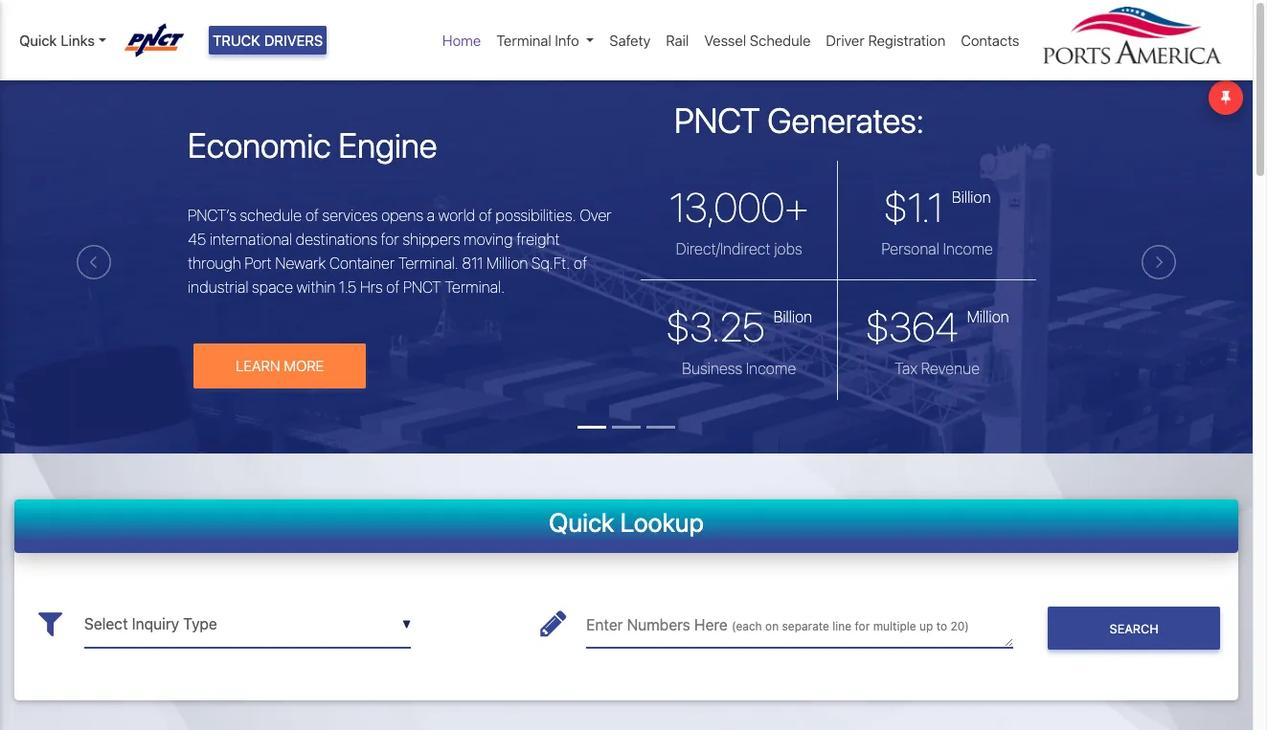 Task type: vqa. For each thing, say whether or not it's contained in the screenshot.
MILLION
yes



Task type: describe. For each thing, give the bounding box(es) containing it.
$3.25
[[666, 302, 765, 350]]

multiple
[[873, 620, 916, 634]]

schedule
[[750, 32, 811, 49]]

terminal info
[[496, 32, 579, 49]]

economic engine
[[188, 125, 437, 166]]

personal
[[881, 240, 940, 257]]

line
[[833, 620, 852, 634]]

port
[[245, 255, 272, 272]]

info
[[555, 32, 579, 49]]

space
[[252, 279, 293, 296]]

vessel
[[704, 32, 746, 49]]

quick links
[[19, 32, 95, 49]]

tax
[[895, 360, 917, 377]]

hrs
[[360, 279, 383, 296]]

pnct generates:
[[674, 100, 924, 141]]

jobs
[[774, 240, 802, 257]]

safety
[[609, 32, 651, 49]]

home link
[[435, 22, 489, 59]]

revenue
[[921, 360, 980, 377]]

search
[[1110, 622, 1159, 637]]

$364
[[865, 302, 958, 350]]

▼
[[402, 618, 411, 632]]

rail link
[[658, 22, 697, 59]]

$1.1
[[884, 183, 943, 230]]

business income
[[682, 360, 796, 377]]

here
[[694, 617, 728, 634]]

driver registration
[[826, 32, 946, 49]]

newark
[[275, 255, 326, 272]]

registration
[[868, 32, 946, 49]]

business
[[682, 360, 742, 377]]

for inside enter numbers here (each on separate line for multiple up to 20)
[[855, 620, 870, 634]]

of right sq.ft.
[[574, 255, 587, 272]]

$364 million
[[865, 302, 1009, 350]]

of right hrs
[[386, 279, 400, 296]]

container
[[329, 255, 395, 272]]

20)
[[951, 620, 969, 634]]

driver registration link
[[818, 22, 953, 59]]

engine
[[338, 125, 437, 166]]

a
[[427, 207, 435, 224]]

contacts
[[961, 32, 1020, 49]]

pnct's
[[188, 207, 236, 224]]

opens
[[381, 207, 423, 224]]

lookup
[[620, 507, 704, 538]]

driver
[[826, 32, 865, 49]]

quick links link
[[19, 30, 106, 51]]

numbers
[[627, 617, 690, 634]]

links
[[61, 32, 95, 49]]

learn
[[236, 358, 280, 375]]

billion for $1.1
[[952, 188, 991, 206]]

million inside 'pnct's schedule of services opens a world of possibilities.                                 over 45 international destinations for shippers moving freight through port newark container terminal.                                 811 million sq.ft. of industrial space within 1.5 hrs of pnct terminal.'
[[487, 255, 528, 272]]

tax revenue
[[895, 360, 980, 377]]

separate
[[782, 620, 829, 634]]

economic
[[188, 125, 331, 166]]

quick for quick links
[[19, 32, 57, 49]]

possibilities.
[[496, 207, 576, 224]]

truck drivers
[[213, 32, 323, 49]]

up
[[919, 620, 933, 634]]

international
[[210, 231, 292, 248]]

pnct inside 'pnct's schedule of services opens a world of possibilities.                                 over 45 international destinations for shippers moving freight through port newark container terminal.                                 811 million sq.ft. of industrial space within 1.5 hrs of pnct terminal.'
[[403, 279, 441, 296]]

13,000+
[[670, 183, 809, 230]]

enter numbers here (each on separate line for multiple up to 20)
[[586, 617, 969, 634]]



Task type: locate. For each thing, give the bounding box(es) containing it.
for inside 'pnct's schedule of services opens a world of possibilities.                                 over 45 international destinations for shippers moving freight through port newark container terminal.                                 811 million sq.ft. of industrial space within 1.5 hrs of pnct terminal.'
[[381, 231, 399, 248]]

enter
[[586, 617, 623, 634]]

income for $1.1
[[943, 240, 993, 257]]

1 horizontal spatial income
[[943, 240, 993, 257]]

schedule
[[240, 207, 302, 224]]

truck
[[213, 32, 260, 49]]

1 horizontal spatial billion
[[952, 188, 991, 206]]

income
[[943, 240, 993, 257], [746, 360, 796, 377]]

billion for $3.25
[[773, 308, 812, 325]]

learn more
[[236, 358, 324, 375]]

terminal. down 811
[[445, 279, 505, 296]]

None text field
[[586, 602, 1014, 649]]

quick left links
[[19, 32, 57, 49]]

for right line
[[855, 620, 870, 634]]

0 vertical spatial pnct
[[674, 100, 760, 141]]

0 vertical spatial income
[[943, 240, 993, 257]]

million up revenue
[[967, 308, 1009, 325]]

billion inside $3.25 billion
[[773, 308, 812, 325]]

direct/indirect
[[676, 240, 771, 257]]

home
[[442, 32, 481, 49]]

drivers
[[264, 32, 323, 49]]

on
[[765, 620, 779, 634]]

0 horizontal spatial billion
[[773, 308, 812, 325]]

truck drivers link
[[209, 26, 327, 55]]

personal income
[[881, 240, 993, 257]]

of up the moving
[[479, 207, 492, 224]]

search button
[[1048, 607, 1220, 651]]

terminal
[[496, 32, 551, 49]]

over
[[580, 207, 612, 224]]

shippers
[[403, 231, 460, 248]]

None text field
[[84, 602, 411, 649]]

quick left lookup
[[549, 507, 614, 538]]

for down opens
[[381, 231, 399, 248]]

terminal info link
[[489, 22, 602, 59]]

quick lookup
[[549, 507, 704, 538]]

0 vertical spatial billion
[[952, 188, 991, 206]]

freight
[[516, 231, 560, 248]]

1 vertical spatial for
[[855, 620, 870, 634]]

vessel schedule link
[[697, 22, 818, 59]]

generates:
[[768, 100, 924, 141]]

0 horizontal spatial income
[[746, 360, 796, 377]]

through
[[188, 255, 241, 272]]

billion down jobs in the right of the page
[[773, 308, 812, 325]]

1.5
[[339, 279, 357, 296]]

billion
[[952, 188, 991, 206], [773, 308, 812, 325]]

of
[[305, 207, 319, 224], [479, 207, 492, 224], [574, 255, 587, 272], [386, 279, 400, 296]]

destinations
[[296, 231, 377, 248]]

vessel schedule
[[704, 32, 811, 49]]

1 vertical spatial terminal.
[[445, 279, 505, 296]]

1 horizontal spatial pnct
[[674, 100, 760, 141]]

1 vertical spatial quick
[[549, 507, 614, 538]]

1 vertical spatial million
[[967, 308, 1009, 325]]

1 horizontal spatial million
[[967, 308, 1009, 325]]

of up destinations
[[305, 207, 319, 224]]

0 vertical spatial for
[[381, 231, 399, 248]]

industrial
[[188, 279, 248, 296]]

pnct down shippers
[[403, 279, 441, 296]]

million inside $364 million
[[967, 308, 1009, 325]]

811
[[462, 255, 483, 272]]

income for $3.25
[[746, 360, 796, 377]]

income down $3.25 billion
[[746, 360, 796, 377]]

0 horizontal spatial million
[[487, 255, 528, 272]]

1 vertical spatial pnct
[[403, 279, 441, 296]]

1 vertical spatial income
[[746, 360, 796, 377]]

learn more button
[[194, 344, 366, 389]]

welcome to port newmark container terminal image
[[0, 70, 1267, 561]]

pnct
[[674, 100, 760, 141], [403, 279, 441, 296]]

quick
[[19, 32, 57, 49], [549, 507, 614, 538]]

0 vertical spatial million
[[487, 255, 528, 272]]

0 vertical spatial quick
[[19, 32, 57, 49]]

terminal.
[[398, 255, 459, 272], [445, 279, 505, 296]]

within
[[297, 279, 336, 296]]

rail
[[666, 32, 689, 49]]

45
[[188, 231, 206, 248]]

terminal. down shippers
[[398, 255, 459, 272]]

income down the '$1.1 billion'
[[943, 240, 993, 257]]

quick for quick lookup
[[549, 507, 614, 538]]

billion inside the '$1.1 billion'
[[952, 188, 991, 206]]

million
[[487, 255, 528, 272], [967, 308, 1009, 325]]

services
[[322, 207, 378, 224]]

13,000+ direct/indirect jobs
[[670, 183, 809, 257]]

1 horizontal spatial quick
[[549, 507, 614, 538]]

pnct down vessel
[[674, 100, 760, 141]]

world
[[438, 207, 475, 224]]

for
[[381, 231, 399, 248], [855, 620, 870, 634]]

million down the moving
[[487, 255, 528, 272]]

1 horizontal spatial for
[[855, 620, 870, 634]]

(each
[[732, 620, 762, 634]]

more
[[284, 358, 324, 375]]

moving
[[464, 231, 513, 248]]

1 vertical spatial billion
[[773, 308, 812, 325]]

sq.ft.
[[532, 255, 570, 272]]

$1.1 billion
[[884, 183, 991, 230]]

0 horizontal spatial quick
[[19, 32, 57, 49]]

$3.25 billion
[[666, 302, 812, 350]]

0 vertical spatial terminal.
[[398, 255, 459, 272]]

to
[[936, 620, 947, 634]]

billion right $1.1
[[952, 188, 991, 206]]

contacts link
[[953, 22, 1027, 59]]

0 horizontal spatial for
[[381, 231, 399, 248]]

pnct's schedule of services opens a world of possibilities.                                 over 45 international destinations for shippers moving freight through port newark container terminal.                                 811 million sq.ft. of industrial space within 1.5 hrs of pnct terminal.
[[188, 207, 612, 296]]

safety link
[[602, 22, 658, 59]]

0 horizontal spatial pnct
[[403, 279, 441, 296]]



